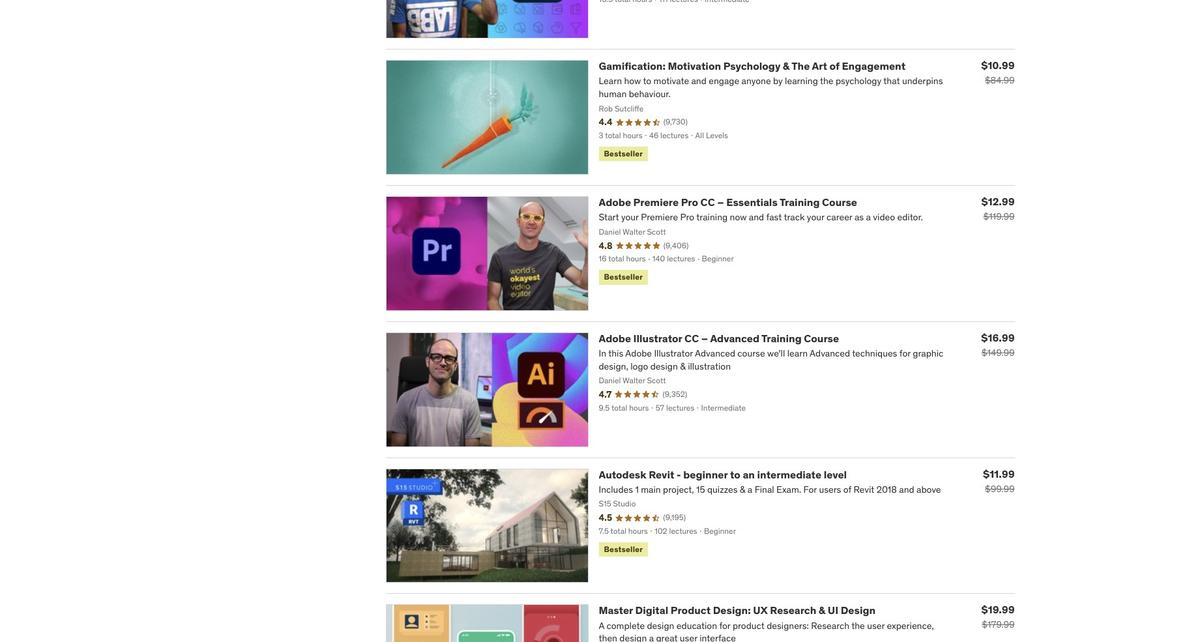 Task type: vqa. For each thing, say whether or not it's contained in the screenshot.


Task type: locate. For each thing, give the bounding box(es) containing it.
& left the the
[[783, 59, 790, 72]]

$16.99 $149.99
[[981, 331, 1015, 358]]

0 horizontal spatial cc
[[684, 332, 699, 345]]

pro
[[681, 196, 698, 209]]

1 vertical spatial training
[[761, 332, 802, 345]]

–
[[717, 196, 724, 209], [701, 332, 708, 345]]

1 horizontal spatial –
[[717, 196, 724, 209]]

0 vertical spatial course
[[822, 196, 857, 209]]

gamification:
[[599, 59, 665, 72]]

autodesk revit - beginner to an intermediate level link
[[599, 468, 847, 481]]

&
[[783, 59, 790, 72], [819, 604, 825, 617]]

0 vertical spatial –
[[717, 196, 724, 209]]

$19.99 $179.99
[[981, 603, 1015, 631]]

adobe for adobe illustrator cc – advanced training course
[[599, 332, 631, 345]]

adobe premiere pro cc – essentials training course link
[[599, 196, 857, 209]]

0 vertical spatial training
[[780, 196, 820, 209]]

adobe left illustrator
[[599, 332, 631, 345]]

course
[[822, 196, 857, 209], [804, 332, 839, 345]]

engagement
[[842, 59, 905, 72]]

1 vertical spatial &
[[819, 604, 825, 617]]

adobe
[[599, 196, 631, 209], [599, 332, 631, 345]]

training right 'advanced'
[[761, 332, 802, 345]]

motivation
[[668, 59, 721, 72]]

product
[[671, 604, 711, 617]]

to
[[730, 468, 740, 481]]

& left ui
[[819, 604, 825, 617]]

0 horizontal spatial &
[[783, 59, 790, 72]]

premiere
[[633, 196, 679, 209]]

0 vertical spatial &
[[783, 59, 790, 72]]

autodesk
[[599, 468, 646, 481]]

0 vertical spatial adobe
[[599, 196, 631, 209]]

adobe left premiere
[[599, 196, 631, 209]]

gamification: motivation psychology & the art of engagement
[[599, 59, 905, 72]]

– left 'advanced'
[[701, 332, 708, 345]]

ux
[[753, 604, 768, 617]]

adobe illustrator cc – advanced training course
[[599, 332, 839, 345]]

psychology
[[723, 59, 780, 72]]

autodesk revit - beginner to an intermediate level
[[599, 468, 847, 481]]

$12.99
[[981, 195, 1015, 208]]

gamification: motivation psychology & the art of engagement link
[[599, 59, 905, 72]]

-
[[677, 468, 681, 481]]

$84.99
[[985, 74, 1015, 86]]

cc
[[700, 196, 715, 209], [684, 332, 699, 345]]

– right pro
[[717, 196, 724, 209]]

$149.99
[[982, 347, 1015, 358]]

1 vertical spatial –
[[701, 332, 708, 345]]

training right essentials
[[780, 196, 820, 209]]

intermediate
[[757, 468, 821, 481]]

2 adobe from the top
[[599, 332, 631, 345]]

essentials
[[726, 196, 778, 209]]

cc right pro
[[700, 196, 715, 209]]

1 adobe from the top
[[599, 196, 631, 209]]

training
[[780, 196, 820, 209], [761, 332, 802, 345]]

$16.99
[[981, 331, 1015, 344]]

ui
[[828, 604, 838, 617]]

0 vertical spatial cc
[[700, 196, 715, 209]]

adobe premiere pro cc – essentials training course
[[599, 196, 857, 209]]

$179.99
[[982, 619, 1015, 631]]

art
[[812, 59, 827, 72]]

1 vertical spatial adobe
[[599, 332, 631, 345]]

cc right illustrator
[[684, 332, 699, 345]]



Task type: describe. For each thing, give the bounding box(es) containing it.
adobe illustrator cc – advanced training course link
[[599, 332, 839, 345]]

revit
[[649, 468, 674, 481]]

design:
[[713, 604, 751, 617]]

design
[[841, 604, 876, 617]]

$19.99
[[981, 603, 1015, 616]]

digital
[[635, 604, 668, 617]]

$12.99 $119.99
[[981, 195, 1015, 222]]

1 vertical spatial cc
[[684, 332, 699, 345]]

adobe for adobe premiere pro cc – essentials training course
[[599, 196, 631, 209]]

master digital product design: ux research & ui design link
[[599, 604, 876, 617]]

of
[[830, 59, 840, 72]]

an
[[743, 468, 755, 481]]

master digital product design: ux research & ui design
[[599, 604, 876, 617]]

1 horizontal spatial &
[[819, 604, 825, 617]]

$10.99
[[981, 59, 1015, 72]]

illustrator
[[633, 332, 682, 345]]

beginner
[[683, 468, 728, 481]]

$10.99 $84.99
[[981, 59, 1015, 86]]

0 horizontal spatial –
[[701, 332, 708, 345]]

$99.99
[[985, 483, 1015, 495]]

$119.99
[[983, 211, 1015, 222]]

research
[[770, 604, 816, 617]]

1 vertical spatial course
[[804, 332, 839, 345]]

level
[[824, 468, 847, 481]]

$11.99 $99.99
[[983, 467, 1015, 495]]

the
[[792, 59, 810, 72]]

advanced
[[710, 332, 759, 345]]

$11.99
[[983, 467, 1015, 480]]

master
[[599, 604, 633, 617]]

1 horizontal spatial cc
[[700, 196, 715, 209]]



